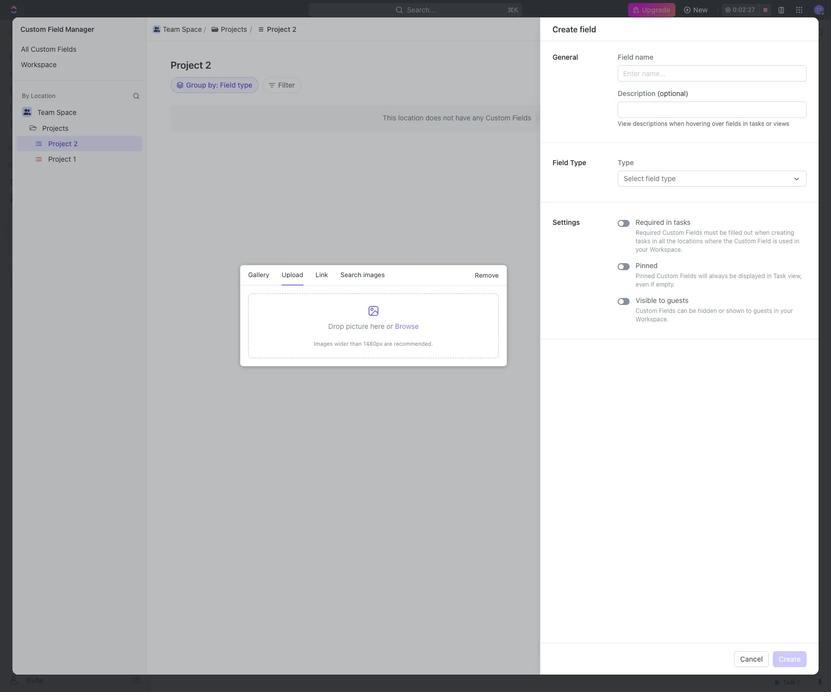 Task type: describe. For each thing, give the bounding box(es) containing it.
2 horizontal spatial tasks
[[750, 120, 765, 127]]

team space inside tree
[[24, 194, 63, 202]]

invite
[[26, 676, 43, 684]]

1 horizontal spatial /
[[211, 27, 213, 36]]

complete inside 'to complete'
[[602, 174, 630, 182]]

browse
[[395, 322, 419, 330]]

will
[[698, 272, 708, 280]]

be for custom
[[730, 272, 737, 280]]

field type
[[553, 158, 586, 167]]

6 mins from the top
[[756, 246, 769, 253]]

list link
[[221, 89, 235, 103]]

8686faf0v
[[120, 293, 151, 300]]

in inside visible to guests custom fields can be hidden or shown to guests in your workspace.
[[774, 307, 779, 314]]

create new field
[[736, 61, 790, 69]]

team inside tree
[[24, 194, 41, 202]]

add existing field button
[[658, 57, 727, 73]]

upgrade link
[[628, 3, 676, 17]]

by
[[22, 92, 29, 99]]

search button
[[661, 89, 700, 103]]

add task button
[[753, 60, 795, 76]]

1 horizontal spatial project 2 link
[[262, 26, 306, 38]]

is
[[773, 237, 778, 245]]

custom field manager
[[20, 25, 94, 33]]

task inside pinned pinned custom fields will always be displayed in task view, even if empty.
[[774, 272, 786, 280]]

to do for 13
[[716, 246, 734, 253]]

dashboards link
[[4, 99, 144, 115]]

field left name
[[618, 53, 634, 61]]

remove
[[475, 271, 499, 279]]

track
[[409, 344, 428, 353]]

create one button
[[535, 112, 583, 124]]

create for new
[[736, 61, 758, 69]]

images
[[314, 340, 333, 347]]

always
[[709, 272, 728, 280]]

field up team space, , element
[[48, 25, 64, 33]]

than
[[350, 340, 362, 347]]

nov
[[664, 38, 675, 45]]

2 changed from the top
[[607, 150, 631, 158]]

your inside required in tasks required custom fields must be filled out when creating tasks in all the locations where the custom field is used in your workspace.
[[636, 246, 648, 253]]

add for add task
[[759, 64, 773, 72]]

4 mins from the top
[[756, 166, 769, 174]]

3 changed status from from the top
[[605, 166, 667, 174]]

drop
[[328, 322, 344, 330]]

fields left create one button at right top
[[513, 113, 531, 122]]

have
[[456, 113, 471, 122]]

com
[[595, 126, 733, 142]]

does
[[426, 113, 441, 122]]

0 horizontal spatial when
[[669, 120, 685, 127]]

do for 14 mins
[[698, 110, 706, 118]]

0 horizontal spatial tasks
[[636, 237, 651, 245]]

search...
[[407, 5, 436, 14]]

locations
[[678, 237, 703, 245]]

cancel
[[740, 654, 763, 663]]

list containing team space
[[151, 23, 799, 35]]

space inside tree
[[43, 194, 63, 202]]

2 progress from the top
[[681, 222, 706, 229]]

track time
[[409, 344, 446, 353]]

5 from from the top
[[652, 246, 665, 253]]

wider
[[334, 340, 349, 347]]

inbox link
[[4, 65, 144, 81]]

in inside pinned pinned custom fields will always be displayed in task view, even if empty.
[[767, 272, 772, 280]]

13 mins for complete
[[747, 166, 769, 174]]

1 in progress from the top
[[673, 166, 708, 174]]

pinned pinned custom fields will always be displayed in task view, even if empty.
[[636, 261, 802, 288]]

all custom fields button
[[16, 41, 142, 57]]

any
[[473, 113, 484, 122]]

recommended.
[[394, 340, 433, 347]]

share button
[[687, 34, 718, 50]]

1 progress from the top
[[681, 166, 706, 174]]

2 in progress from the top
[[673, 222, 708, 229]]

1 vertical spatial project 2 button
[[44, 136, 142, 151]]

1 status from the top
[[633, 110, 650, 118]]

upload
[[282, 271, 303, 279]]

if
[[651, 281, 654, 288]]

custom inside 'button'
[[31, 45, 56, 53]]

0 vertical spatial projects button
[[206, 23, 252, 35]]

name
[[636, 53, 654, 61]]

search for search images
[[341, 271, 362, 279]]

new
[[693, 5, 708, 14]]

add for add existing field
[[664, 61, 677, 69]]

empty.
[[656, 281, 675, 288]]

images
[[363, 271, 385, 279]]

Search... text field
[[694, 81, 789, 89]]

1 pinned from the top
[[636, 261, 658, 270]]

5 changed status from from the top
[[605, 246, 667, 253]]

assignees
[[415, 116, 444, 124]]

calendar link
[[252, 89, 283, 103]]

inbox
[[24, 69, 41, 77]]

filled
[[729, 229, 742, 236]]

field left 'type' at the right top of page
[[553, 158, 569, 167]]

0 horizontal spatial guests
[[667, 296, 689, 304]]

7 mins from the top
[[756, 262, 769, 269]]

1 the from the left
[[667, 237, 676, 245]]

new button
[[680, 2, 714, 18]]

displayed
[[738, 272, 765, 280]]

hide
[[516, 116, 530, 124]]

create one
[[547, 114, 579, 121]]

not
[[443, 113, 454, 122]]

14 for changed status from
[[747, 110, 754, 118]]

or for when
[[766, 120, 772, 127]]

2 mins
[[750, 262, 769, 269]]

description
[[618, 89, 656, 98]]

watcher:
[[639, 126, 664, 134]]

clickbot
[[595, 126, 618, 134]]

create for field
[[553, 25, 578, 34]]

on
[[655, 38, 662, 45]]

0 horizontal spatial field
[[580, 25, 596, 34]]

1 changed from the top
[[607, 110, 631, 118]]

upgrade
[[642, 5, 671, 14]]

0 horizontal spatial project 2 link
[[159, 37, 188, 46]]

fields inside visible to guests custom fields can be hidden or shown to guests in your workspace.
[[659, 307, 676, 314]]

visible
[[636, 296, 657, 304]]

field for create new field
[[775, 61, 790, 69]]

spaces
[[8, 161, 29, 169]]

task sidebar content section
[[574, 54, 783, 667]]

workspace button
[[16, 57, 142, 72]]

fields
[[726, 120, 741, 127]]

2 horizontal spatial /
[[258, 27, 260, 36]]

created this task
[[605, 95, 654, 102]]

view descriptions when hovering over fields in tasks or views
[[618, 120, 790, 127]]

4 changed from the top
[[607, 222, 631, 229]]

subtasks
[[123, 460, 157, 469]]

to complete
[[601, 166, 713, 182]]

hidden
[[698, 307, 717, 314]]

or for guests
[[719, 307, 725, 314]]

general
[[553, 53, 578, 61]]

8686faf0v button
[[116, 291, 155, 303]]

board link
[[184, 89, 205, 103]]

created
[[631, 38, 653, 45]]

custom inside visible to guests custom fields can be hidden or shown to guests in your workspace.
[[636, 307, 658, 314]]

3 changed from the top
[[607, 166, 631, 174]]

5 changed from the top
[[607, 246, 631, 253]]

when inside required in tasks required custom fields must be filled out when creating tasks in all the locations where the custom field is used in your workspace.
[[755, 229, 770, 236]]

calendar
[[254, 92, 283, 100]]

your inside visible to guests custom fields can be hidden or shown to guests in your workspace.
[[781, 307, 793, 314]]

add existing field
[[664, 61, 721, 69]]

used
[[779, 237, 793, 245]]

visible to guests custom fields can be hidden or shown to guests in your workspace.
[[636, 296, 793, 323]]

2 required from the top
[[636, 229, 661, 236]]

views
[[774, 120, 790, 127]]

favorites
[[8, 144, 34, 152]]

3 14 mins from the top
[[747, 126, 769, 134]]

description
[[114, 424, 150, 432]]

task inside add task button
[[774, 64, 790, 72]]

⌘k
[[508, 5, 519, 14]]

to inside 'to complete'
[[708, 166, 713, 174]]

project 1
[[48, 155, 76, 163]]



Task type: vqa. For each thing, say whether or not it's contained in the screenshot.
Project 1
yes



Task type: locate. For each thing, give the bounding box(es) containing it.
4 status from the top
[[633, 222, 650, 229]]

3 mins from the top
[[756, 126, 769, 134]]

1 vertical spatial 13
[[747, 222, 754, 229]]

do for 13 mins
[[726, 246, 734, 253]]

2 vertical spatial list
[[12, 136, 146, 167]]

create field
[[553, 25, 596, 34]]

0 vertical spatial 13 mins
[[747, 166, 769, 174]]

all
[[659, 237, 665, 245]]

13 mins up 2 mins
[[747, 246, 769, 253]]

0 vertical spatial 14 mins
[[747, 95, 769, 102]]

one
[[568, 114, 579, 121]]

4 changed status from from the top
[[605, 222, 667, 229]]

creating
[[772, 229, 795, 236]]

add task
[[759, 64, 790, 72]]

be inside pinned pinned custom fields will always be displayed in task view, even if empty.
[[730, 272, 737, 280]]

user group image
[[154, 27, 160, 32], [158, 29, 164, 34]]

0 vertical spatial progress
[[681, 166, 706, 174]]

1 horizontal spatial field
[[706, 61, 721, 69]]

1 horizontal spatial project 2 button
[[252, 23, 302, 35]]

1480px
[[363, 340, 383, 347]]

team space tree
[[4, 173, 144, 307]]

workspace. down all
[[650, 246, 683, 253]]

0 vertical spatial your
[[636, 246, 648, 253]]

1 13 mins from the top
[[747, 166, 769, 174]]

1 vertical spatial do
[[726, 246, 734, 253]]

0 horizontal spatial activity
[[587, 64, 621, 76]]

fields up "locations"
[[686, 229, 703, 236]]

1 horizontal spatial activity
[[789, 78, 808, 84]]

project 2 button
[[252, 23, 302, 35], [44, 136, 142, 151]]

be for guests
[[689, 307, 696, 314]]

2 changed status from from the top
[[605, 150, 667, 158]]

13 mins for to do
[[747, 246, 769, 253]]

1 vertical spatial 13 mins
[[747, 222, 769, 229]]

1 vertical spatial search
[[341, 271, 362, 279]]

hide button
[[512, 114, 534, 126]]

workspace. inside visible to guests custom fields can be hidden or shown to guests in your workspace.
[[636, 315, 669, 323]]

in progress
[[673, 166, 708, 174], [673, 222, 708, 229]]

13 for to do
[[747, 246, 754, 253]]

do up view descriptions when hovering over fields in tasks or views
[[698, 110, 706, 118]]

when
[[669, 120, 685, 127], [755, 229, 770, 236]]

activity down add task button
[[789, 78, 808, 84]]

guests right shown
[[754, 307, 772, 314]]

2 vertical spatial tasks
[[636, 237, 651, 245]]

in progress down the eloisefrancis23@gmail.
[[673, 166, 708, 174]]

this location does not have any custom fields
[[383, 113, 531, 122]]

3 13 mins from the top
[[747, 246, 769, 253]]

added left tag
[[607, 262, 625, 269]]

workspace. down visible
[[636, 315, 669, 323]]

2 the from the left
[[724, 237, 733, 245]]

board
[[186, 92, 205, 100]]

images wider than 1480px are recommended.
[[314, 340, 433, 347]]

2 horizontal spatial field
[[775, 61, 790, 69]]

search inside button
[[674, 92, 697, 100]]

eloisefrancis23@gmail.
[[665, 126, 733, 134]]

2 13 from the top
[[747, 222, 754, 229]]

1 vertical spatial guests
[[754, 307, 772, 314]]

projects / project 2
[[123, 37, 188, 46]]

0 vertical spatial tasks
[[750, 120, 765, 127]]

Search tasks... text field
[[707, 113, 807, 128]]

pinned
[[636, 261, 658, 270], [636, 272, 655, 280]]

field inside required in tasks required custom fields must be filled out when creating tasks in all the locations where the custom field is used in your workspace.
[[758, 237, 771, 245]]

2 horizontal spatial add
[[759, 64, 773, 72]]

from up all
[[652, 222, 665, 229]]

2 vertical spatial 14 mins
[[747, 126, 769, 134]]

projects link for right "project 2" link
[[215, 26, 256, 38]]

13 mins down "search tasks..." text field
[[747, 166, 769, 174]]

1 vertical spatial be
[[730, 272, 737, 280]]

0 horizontal spatial be
[[689, 307, 696, 314]]

1 horizontal spatial team space link
[[155, 26, 209, 38]]

settings
[[553, 218, 580, 226]]

3 status from the top
[[633, 166, 650, 174]]

progress up "locations"
[[681, 222, 706, 229]]

tasks right fields
[[750, 120, 765, 127]]

custom inside pinned pinned custom fields will always be displayed in task view, even if empty.
[[657, 272, 678, 280]]

1 horizontal spatial your
[[781, 307, 793, 314]]

workspace.
[[650, 246, 683, 253], [636, 315, 669, 323]]

team space button up projects / project 2
[[151, 23, 204, 35]]

view
[[618, 120, 631, 127]]

type
[[570, 158, 586, 167]]

1 vertical spatial tasks
[[674, 218, 691, 226]]

workspace
[[21, 60, 57, 69]]

3 from from the top
[[652, 166, 665, 174]]

sidebar navigation
[[0, 20, 149, 692]]

0 horizontal spatial to do
[[688, 110, 706, 118]]

power
[[637, 262, 654, 269]]

1 14 from the top
[[747, 95, 754, 102]]

complete down clickbot
[[602, 174, 630, 182]]

where
[[705, 237, 722, 245]]

0 horizontal spatial add
[[99, 424, 112, 432]]

mins
[[756, 95, 769, 102], [756, 110, 769, 118], [756, 126, 769, 134], [756, 166, 769, 174], [756, 222, 769, 229], [756, 246, 769, 253], [756, 262, 769, 269]]

or left shown
[[719, 307, 725, 314]]

0 vertical spatial pinned
[[636, 261, 658, 270]]

to do up hovering at the right top of page
[[688, 110, 706, 118]]

14 for created this task
[[747, 95, 754, 102]]

team space button down location at the top
[[33, 104, 81, 120]]

this
[[383, 113, 396, 122]]

all
[[21, 45, 29, 53]]

field inside create new field button
[[775, 61, 790, 69]]

team
[[163, 25, 180, 33], [167, 27, 184, 36], [73, 37, 91, 46], [37, 108, 55, 116], [24, 194, 41, 202]]

create inside button
[[779, 654, 801, 663]]

3 13 from the top
[[747, 246, 754, 253]]

2 13 mins from the top
[[747, 222, 769, 229]]

list containing project 2
[[12, 136, 146, 167]]

1 horizontal spatial projects button
[[206, 23, 252, 35]]

task sidebar navigation tab list
[[788, 60, 810, 118]]

create left one
[[547, 114, 567, 121]]

None text field
[[618, 101, 807, 118]]

when right 'out'
[[755, 229, 770, 236]]

1 horizontal spatial or
[[719, 307, 725, 314]]

2 vertical spatial or
[[387, 322, 393, 330]]

the down filled
[[724, 237, 733, 245]]

2 horizontal spatial or
[[766, 120, 772, 127]]

1 vertical spatial team space button
[[33, 104, 81, 120]]

dashboards
[[24, 102, 62, 111]]

or left views
[[766, 120, 772, 127]]

1 vertical spatial added
[[607, 262, 625, 269]]

1 horizontal spatial complete
[[673, 246, 703, 253]]

1 vertical spatial activity
[[789, 78, 808, 84]]

0 horizontal spatial /
[[153, 37, 155, 46]]

2 14 mins from the top
[[747, 110, 769, 118]]

2 vertical spatial be
[[689, 307, 696, 314]]

1 vertical spatial in progress
[[673, 222, 708, 229]]

fields left will
[[680, 272, 697, 280]]

1 changed status from from the top
[[605, 110, 667, 118]]

eloisefrancis23@gmail. com
[[595, 126, 733, 142]]

can
[[677, 307, 688, 314]]

docs
[[24, 86, 40, 94]]

0 vertical spatial required
[[636, 218, 664, 226]]

field left is
[[758, 237, 771, 245]]

search up hovering at the right top of page
[[674, 92, 697, 100]]

guests
[[667, 296, 689, 304], [754, 307, 772, 314]]

2 mins from the top
[[756, 110, 769, 118]]

project inside button
[[48, 155, 71, 163]]

progress
[[681, 166, 706, 174], [681, 222, 706, 229]]

1 vertical spatial progress
[[681, 222, 706, 229]]

field for add existing field
[[706, 61, 721, 69]]

0 vertical spatial team space link
[[155, 26, 209, 38]]

0 vertical spatial when
[[669, 120, 685, 127]]

4 from from the top
[[652, 222, 665, 229]]

space
[[182, 25, 202, 33], [186, 27, 206, 36], [93, 37, 113, 46], [57, 108, 77, 116], [43, 194, 63, 202]]

0 vertical spatial guests
[[667, 296, 689, 304]]

all custom fields
[[21, 45, 76, 53]]

required in tasks required custom fields must be filled out when creating tasks in all the locations where the custom field is used in your workspace.
[[636, 218, 800, 253]]

added tag power
[[605, 262, 654, 269]]

list containing all custom fields
[[12, 41, 146, 72]]

(optional)
[[658, 89, 688, 98]]

task right new
[[774, 64, 790, 72]]

0 vertical spatial or
[[766, 120, 772, 127]]

when left hovering at the right top of page
[[669, 120, 685, 127]]

fields up "workspace" button
[[58, 45, 76, 53]]

1 horizontal spatial add
[[664, 61, 677, 69]]

create new field button
[[730, 57, 795, 73]]

be right always
[[730, 272, 737, 280]]

1 required from the top
[[636, 218, 664, 226]]

to do down the where
[[716, 246, 734, 253]]

Edit task name text field
[[80, 312, 507, 330]]

1 horizontal spatial guests
[[754, 307, 772, 314]]

0:02:28 button
[[722, 4, 772, 16]]

13 for complete
[[747, 166, 754, 174]]

1 vertical spatial required
[[636, 229, 661, 236]]

1 horizontal spatial be
[[720, 229, 727, 236]]

projects link for leftmost "project 2" link
[[123, 37, 149, 46]]

0 vertical spatial complete
[[602, 174, 630, 182]]

be right "can"
[[689, 307, 696, 314]]

descriptions
[[633, 120, 668, 127]]

2 status from the top
[[633, 150, 650, 158]]

cancel button
[[735, 651, 769, 667]]

search left "images"
[[341, 271, 362, 279]]

from down eloisefrancis23@gmail. com
[[652, 166, 665, 174]]

pinned right tag
[[636, 261, 658, 270]]

1 vertical spatial 14 mins
[[747, 110, 769, 118]]

fields inside 'button'
[[58, 45, 76, 53]]

2 pinned from the top
[[636, 272, 655, 280]]

2 vertical spatial 13
[[747, 246, 754, 253]]

3 14 from the top
[[747, 126, 754, 134]]

create for one
[[547, 114, 567, 121]]

in progress up "locations"
[[673, 222, 708, 229]]

do
[[698, 110, 706, 118], [726, 246, 734, 253]]

team space link inside tree
[[24, 190, 142, 206]]

send
[[750, 644, 767, 653]]

1 horizontal spatial to do
[[716, 246, 734, 253]]

or right here
[[387, 322, 393, 330]]

5 mins from the top
[[756, 222, 769, 229]]

1 vertical spatial or
[[719, 307, 725, 314]]

1 vertical spatial to do
[[716, 246, 734, 253]]

from down all
[[652, 246, 665, 253]]

1 mins from the top
[[756, 95, 769, 102]]

project 1 button
[[44, 151, 142, 167]]

0 vertical spatial search
[[674, 92, 697, 100]]

create right the send button
[[779, 654, 801, 663]]

2 vertical spatial 14
[[747, 126, 754, 134]]

0 horizontal spatial team space link
[[24, 190, 142, 206]]

your up power
[[636, 246, 648, 253]]

even
[[636, 281, 649, 288]]

0 vertical spatial task
[[774, 64, 790, 72]]

0 horizontal spatial projects link
[[123, 37, 149, 46]]

1 vertical spatial workspace.
[[636, 315, 669, 323]]

fields inside pinned pinned custom fields will always be displayed in task view, even if empty.
[[680, 272, 697, 280]]

created
[[607, 95, 628, 102]]

add description
[[99, 424, 150, 432]]

create up general
[[553, 25, 578, 34]]

1 vertical spatial pinned
[[636, 272, 655, 280]]

task
[[774, 64, 790, 72], [774, 272, 786, 280]]

fields left "can"
[[659, 307, 676, 314]]

task left the view,
[[774, 272, 786, 280]]

1 horizontal spatial projects link
[[215, 26, 256, 38]]

list
[[151, 23, 799, 35], [12, 41, 146, 72], [12, 136, 146, 167]]

1 vertical spatial task
[[774, 272, 786, 280]]

create left new
[[736, 61, 758, 69]]

tasks up "locations"
[[674, 218, 691, 226]]

be left filled
[[720, 229, 727, 236]]

0 vertical spatial be
[[720, 229, 727, 236]]

0 vertical spatial 14
[[747, 95, 754, 102]]

1 horizontal spatial tasks
[[674, 218, 691, 226]]

activity inside the task sidebar navigation tab list
[[789, 78, 808, 84]]

0 vertical spatial activity
[[587, 64, 621, 76]]

here
[[370, 322, 385, 330]]

custom
[[20, 25, 46, 33], [31, 45, 56, 53], [486, 113, 511, 122], [663, 229, 684, 236], [734, 237, 756, 245], [657, 272, 678, 280], [636, 307, 658, 314]]

1 vertical spatial when
[[755, 229, 770, 236]]

favorites button
[[4, 142, 38, 154]]

2 from from the top
[[652, 150, 665, 158]]

added right clickbot
[[620, 126, 638, 134]]

1 horizontal spatial do
[[726, 246, 734, 253]]

14 mins for created this task
[[747, 95, 769, 102]]

1 from from the top
[[652, 110, 665, 118]]

1 14 mins from the top
[[747, 95, 769, 102]]

or inside visible to guests custom fields can be hidden or shown to guests in your workspace.
[[719, 307, 725, 314]]

add description button
[[83, 421, 504, 436]]

0 vertical spatial to do
[[688, 110, 706, 118]]

view,
[[788, 272, 802, 280]]

Enter name... text field
[[618, 65, 807, 82]]

link
[[316, 271, 328, 279]]

2 vertical spatial 13 mins
[[747, 246, 769, 253]]

0 vertical spatial list
[[151, 23, 799, 35]]

fields inside required in tasks required custom fields must be filled out when creating tasks in all the locations where the custom field is used in your workspace.
[[686, 229, 703, 236]]

time
[[430, 344, 446, 353]]

required
[[636, 218, 664, 226], [636, 229, 661, 236]]

2 inside task sidebar content section
[[750, 262, 754, 269]]

dates
[[300, 344, 320, 353]]

user group image
[[10, 195, 18, 201]]

0 horizontal spatial the
[[667, 237, 676, 245]]

0 horizontal spatial project 2 button
[[44, 136, 142, 151]]

existing
[[679, 61, 704, 69]]

1 vertical spatial team space link
[[24, 190, 142, 206]]

1 horizontal spatial when
[[755, 229, 770, 236]]

0 horizontal spatial complete
[[602, 174, 630, 182]]

hovering
[[686, 120, 711, 127]]

add inside button
[[99, 424, 112, 432]]

1 vertical spatial complete
[[673, 246, 703, 253]]

to do for 14
[[688, 110, 706, 118]]

location
[[398, 113, 424, 122]]

location
[[31, 92, 56, 99]]

0 horizontal spatial search
[[341, 271, 362, 279]]

progress down the eloisefrancis23@gmail.
[[681, 166, 706, 174]]

search for search
[[674, 92, 697, 100]]

1
[[73, 155, 76, 163]]

do down filled
[[726, 246, 734, 253]]

pinned up even
[[636, 272, 655, 280]]

0 horizontal spatial your
[[636, 246, 648, 253]]

5 status from the top
[[633, 246, 650, 253]]

field inside the add existing field button
[[706, 61, 721, 69]]

1 13 from the top
[[747, 166, 754, 174]]

be inside required in tasks required custom fields must be filled out when creating tasks in all the locations where the custom field is used in your workspace.
[[720, 229, 727, 236]]

be inside visible to guests custom fields can be hidden or shown to guests in your workspace.
[[689, 307, 696, 314]]

2 14 from the top
[[747, 110, 754, 118]]

activity up created
[[587, 64, 621, 76]]

team space, , element
[[59, 37, 69, 47]]

0 vertical spatial workspace.
[[650, 246, 683, 253]]

1 horizontal spatial team space button
[[151, 23, 204, 35]]

13 mins right filled
[[747, 222, 769, 229]]

0 vertical spatial 13
[[747, 166, 754, 174]]

status
[[633, 110, 650, 118], [633, 150, 650, 158], [633, 166, 650, 174], [633, 222, 650, 229], [633, 246, 650, 253]]

0 horizontal spatial team space button
[[33, 104, 81, 120]]

workspace. inside required in tasks required custom fields must be filled out when creating tasks in all the locations where the custom field is used in your workspace.
[[650, 246, 683, 253]]

or
[[766, 120, 772, 127], [719, 307, 725, 314], [387, 322, 393, 330]]

from up 'to complete'
[[652, 150, 665, 158]]

14 mins for changed status from
[[747, 110, 769, 118]]

1 horizontal spatial search
[[674, 92, 697, 100]]

17
[[676, 38, 683, 45]]

0 horizontal spatial projects button
[[38, 120, 73, 136]]

tasks left all
[[636, 237, 651, 245]]

by location
[[22, 92, 56, 99]]

projects
[[221, 25, 247, 33], [227, 27, 254, 36], [123, 37, 149, 46], [42, 124, 69, 132]]

0 vertical spatial do
[[698, 110, 706, 118]]

added for tag
[[607, 262, 625, 269]]

1 vertical spatial projects button
[[38, 120, 73, 136]]

complete down "locations"
[[673, 246, 703, 253]]

create
[[553, 25, 578, 34], [736, 61, 758, 69], [547, 114, 567, 121], [779, 654, 801, 663]]

created on nov 17
[[631, 38, 683, 45]]

1 vertical spatial your
[[781, 307, 793, 314]]

your down the view,
[[781, 307, 793, 314]]

0:02:28
[[733, 6, 756, 13]]

complete
[[602, 174, 630, 182], [673, 246, 703, 253]]

activity inside task sidebar content section
[[587, 64, 621, 76]]

projects button
[[206, 23, 252, 35], [38, 120, 73, 136]]

1 vertical spatial list
[[12, 41, 146, 72]]

the right all
[[667, 237, 676, 245]]

add for add description
[[99, 424, 112, 432]]

are
[[384, 340, 392, 347]]

from up the descriptions
[[652, 110, 665, 118]]

added for watcher:
[[620, 126, 638, 134]]

0 horizontal spatial do
[[698, 110, 706, 118]]

0 vertical spatial added
[[620, 126, 638, 134]]

guests up "can"
[[667, 296, 689, 304]]

2
[[292, 25, 297, 33], [300, 27, 304, 36], [184, 37, 188, 46], [205, 59, 211, 71], [220, 59, 229, 76], [74, 139, 78, 148], [750, 262, 754, 269]]

0 horizontal spatial or
[[387, 322, 393, 330]]

project
[[267, 25, 290, 33], [274, 27, 298, 36], [159, 37, 182, 46], [171, 59, 203, 71], [173, 59, 217, 76], [48, 139, 72, 148], [48, 155, 71, 163]]

home link
[[4, 48, 144, 64]]



